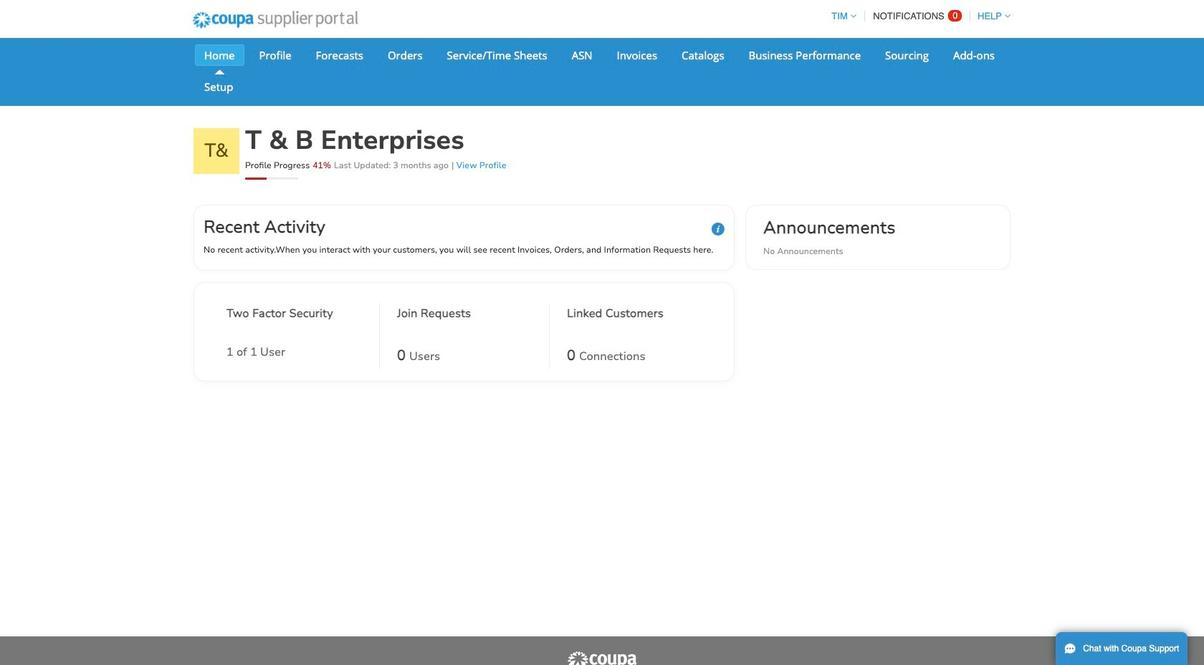 Task type: describe. For each thing, give the bounding box(es) containing it.
1 horizontal spatial coupa supplier portal image
[[566, 651, 638, 666]]



Task type: locate. For each thing, give the bounding box(es) containing it.
0 horizontal spatial coupa supplier portal image
[[183, 2, 367, 38]]

1 vertical spatial coupa supplier portal image
[[566, 651, 638, 666]]

navigation
[[825, 2, 1011, 30]]

coupa supplier portal image
[[183, 2, 367, 38], [566, 651, 638, 666]]

additional information image
[[712, 223, 725, 236]]

0 vertical spatial coupa supplier portal image
[[183, 2, 367, 38]]

t& image
[[194, 128, 239, 174]]



Task type: vqa. For each thing, say whether or not it's contained in the screenshot.
T& image
yes



